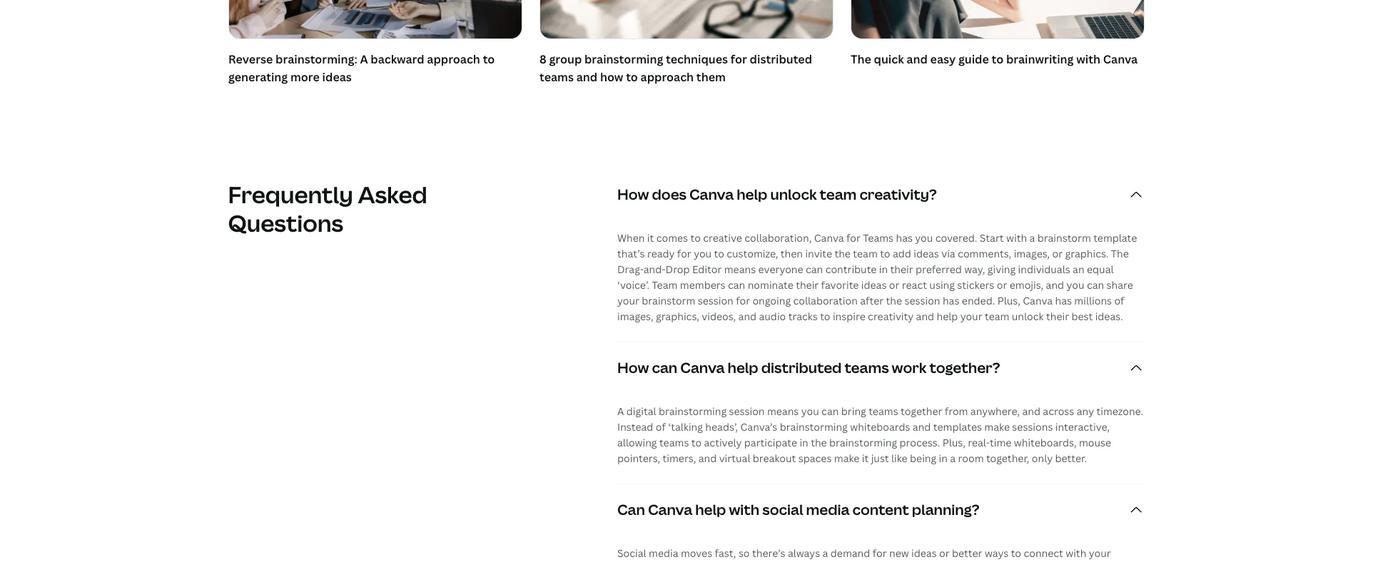 Task type: vqa. For each thing, say whether or not it's contained in the screenshot.
easy
yes



Task type: locate. For each thing, give the bounding box(es) containing it.
0 horizontal spatial a
[[360, 51, 368, 67]]

canva
[[1103, 51, 1138, 67], [689, 185, 734, 204], [814, 231, 844, 245], [1023, 294, 1053, 308], [680, 358, 725, 377], [648, 500, 692, 520], [833, 562, 863, 562]]

brainstorm down team
[[642, 294, 695, 308]]

digital
[[626, 405, 656, 418]]

and down together
[[913, 420, 931, 434]]

to right the guide
[[992, 51, 1004, 67]]

1 vertical spatial make
[[834, 452, 860, 465]]

help up moves
[[695, 500, 726, 520]]

your down ended. on the right
[[960, 310, 982, 323]]

to down connect
[[1041, 562, 1051, 562]]

unlock down "emojis,"
[[1012, 310, 1044, 323]]

can
[[806, 263, 823, 276], [728, 278, 745, 292], [1087, 278, 1104, 292], [652, 358, 677, 377], [822, 405, 839, 418]]

in down teams
[[879, 263, 888, 276]]

covered.
[[935, 231, 977, 245]]

has up add
[[896, 231, 913, 245]]

1 horizontal spatial it
[[862, 452, 869, 465]]

help up 'collaboration,'
[[737, 185, 767, 204]]

ideas right new
[[911, 547, 937, 560]]

1 vertical spatial approach
[[641, 69, 694, 85]]

team down teams
[[853, 247, 878, 260]]

0 vertical spatial approach
[[427, 51, 480, 67]]

2 vertical spatial in
[[939, 452, 948, 465]]

approach right backward
[[427, 51, 480, 67]]

the up spaces
[[811, 436, 827, 450]]

their left best
[[1046, 310, 1069, 323]]

how
[[617, 185, 649, 204], [617, 358, 649, 377]]

0 horizontal spatial the
[[811, 436, 827, 450]]

1 vertical spatial how
[[617, 358, 649, 377]]

0 vertical spatial there's
[[752, 547, 785, 560]]

means down customize,
[[724, 263, 756, 276]]

team down ended. on the right
[[985, 310, 1009, 323]]

way
[[1019, 562, 1038, 562]]

to inside 8 group brainstorming techniques for distributed teams and how to approach them
[[626, 69, 638, 85]]

to inside the a digital brainstorming session means you can bring teams together from anywhere, and across any timezone. instead of 'talking heads', canva's brainstorming whiteboards and templates make sessions interactive, allowing teams to actively participate in the brainstorming process. plus, real-time whiteboards, mouse pointers, timers, and virtual breakout spaces make it just like being in a room together, only better.
[[691, 436, 702, 450]]

0 horizontal spatial the
[[851, 51, 871, 67]]

0 horizontal spatial it
[[647, 231, 654, 245]]

there's
[[752, 547, 785, 560], [695, 562, 728, 562]]

media up since
[[649, 547, 678, 560]]

it
[[647, 231, 654, 245], [862, 452, 869, 465]]

images, down 'voice'.
[[617, 310, 653, 323]]

better
[[952, 547, 982, 560]]

images, up "individuals"
[[1014, 247, 1050, 260]]

to left add
[[880, 247, 890, 260]]

your right the get
[[1071, 562, 1093, 562]]

'voice'.
[[617, 278, 650, 292]]

to up great
[[1011, 547, 1021, 560]]

teams down group
[[540, 69, 574, 85]]

creativity?
[[860, 185, 937, 204]]

can canva help with social media content planning?
[[617, 500, 979, 520]]

ideas down brainstorming:
[[322, 69, 352, 85]]

when it comes to creative collaboration, canva for teams has you covered. start with a brainstorm template that's ready for you to customize, then invite the team to add ideas via comments, images, or graphics. the drag-and-drop editor means everyone can contribute in their preferred way, giving individuals an equal 'voice'. team members can nominate their favorite ideas or react using stickers or emojis, and you can share your brainstorm session for ongoing collaboration after the session has ended. plus, canva has millions of images, graphics, videos, and audio tracks to inspire creativity and help your team unlock their best ideas.
[[617, 231, 1137, 323]]

the
[[835, 247, 851, 260], [886, 294, 902, 308], [811, 436, 827, 450]]

audience.
[[617, 562, 664, 562]]

team
[[820, 185, 857, 204], [853, 247, 878, 260], [985, 310, 1009, 323]]

1 vertical spatial means
[[767, 405, 799, 418]]

a inside the a digital brainstorming session means you can bring teams together from anywhere, and across any timezone. instead of 'talking heads', canva's brainstorming whiteboards and templates make sessions interactive, allowing teams to actively participate in the brainstorming process. plus, real-time whiteboards, mouse pointers, timers, and virtual breakout spaces make it just like being in a room together, only better.
[[617, 405, 624, 418]]

1 horizontal spatial in
[[879, 263, 888, 276]]

0 vertical spatial brainstorm
[[1037, 231, 1091, 245]]

1 vertical spatial distributed
[[761, 358, 842, 377]]

brainstorm
[[1037, 231, 1091, 245], [642, 294, 695, 308]]

best
[[1072, 310, 1093, 323]]

for up the drop
[[677, 247, 691, 260]]

0 horizontal spatial images,
[[617, 310, 653, 323]]

a up "individuals"
[[1029, 231, 1035, 245]]

help down videos,
[[728, 358, 758, 377]]

1 vertical spatial plus,
[[943, 436, 965, 450]]

ideas.
[[1095, 310, 1123, 323]]

1 vertical spatial images,
[[617, 310, 653, 323]]

with up the get
[[1066, 547, 1086, 560]]

of left 'talking
[[656, 420, 666, 434]]

1 vertical spatial the
[[1111, 247, 1129, 260]]

2 vertical spatial team
[[985, 310, 1009, 323]]

1 horizontal spatial the
[[1111, 247, 1129, 260]]

session up canva's
[[729, 405, 765, 418]]

0 horizontal spatial media
[[649, 547, 678, 560]]

images,
[[1014, 247, 1050, 260], [617, 310, 653, 323]]

0 vertical spatial how
[[617, 185, 649, 204]]

help
[[737, 185, 767, 204], [937, 310, 958, 323], [728, 358, 758, 377], [695, 500, 726, 520]]

approach down techniques on the top
[[641, 69, 694, 85]]

0 horizontal spatial their
[[796, 278, 819, 292]]

means inside the a digital brainstorming session means you can bring teams together from anywhere, and across any timezone. instead of 'talking heads', canva's brainstorming whiteboards and templates make sessions interactive, allowing teams to actively participate in the brainstorming process. plus, real-time whiteboards, mouse pointers, timers, and virtual breakout spaces make it just like being in a room together, only better.
[[767, 405, 799, 418]]

ended.
[[962, 294, 995, 308]]

has down using
[[943, 294, 959, 308]]

to right comes
[[690, 231, 701, 245]]

of inside the a digital brainstorming session means you can bring teams together from anywhere, and across any timezone. instead of 'talking heads', canva's brainstorming whiteboards and templates make sessions interactive, allowing teams to actively participate in the brainstorming process. plus, real-time whiteboards, mouse pointers, timers, and virtual breakout spaces make it just like being in a room together, only better.
[[656, 420, 666, 434]]

individuals
[[1018, 263, 1070, 276]]

can down invite
[[806, 263, 823, 276]]

1 vertical spatial in
[[800, 436, 808, 450]]

means up canva's
[[767, 405, 799, 418]]

breakout
[[753, 452, 796, 465]]

there's down fast, at right bottom
[[695, 562, 728, 562]]

can up digital on the left bottom of page
[[652, 358, 677, 377]]

a left digital on the left bottom of page
[[617, 405, 624, 418]]

1 horizontal spatial unlock
[[1012, 310, 1044, 323]]

1 horizontal spatial approach
[[641, 69, 694, 85]]

drop
[[666, 263, 690, 276]]

it up 'ready'
[[647, 231, 654, 245]]

8
[[540, 51, 546, 67]]

0 horizontal spatial has
[[896, 231, 913, 245]]

time
[[990, 436, 1012, 450]]

and down actively
[[698, 452, 717, 465]]

their down add
[[890, 263, 913, 276]]

whiteboards
[[850, 420, 910, 434]]

you down an
[[1067, 278, 1084, 292]]

a inside when it comes to creative collaboration, canva for teams has you covered. start with a brainstorm template that's ready for you to customize, then invite the team to add ideas via comments, images, or graphics. the drag-and-drop editor means everyone can contribute in their preferred way, giving individuals an equal 'voice'. team members can nominate their favorite ideas or react using stickers or emojis, and you can share your brainstorm session for ongoing collaboration after the session has ended. plus, canva has millions of images, graphics, videos, and audio tracks to inspire creativity and help your team unlock their best ideas.
[[1029, 231, 1035, 245]]

1 horizontal spatial their
[[890, 263, 913, 276]]

0 vertical spatial their
[[890, 263, 913, 276]]

1 vertical spatial their
[[796, 278, 819, 292]]

teams
[[540, 69, 574, 85], [845, 358, 889, 377], [869, 405, 898, 418], [659, 436, 689, 450]]

giving
[[988, 263, 1016, 276]]

1 horizontal spatial plus,
[[997, 294, 1020, 308]]

1 horizontal spatial of
[[1114, 294, 1124, 308]]

1 vertical spatial a
[[617, 405, 624, 418]]

help down using
[[937, 310, 958, 323]]

1 horizontal spatial a
[[617, 405, 624, 418]]

does
[[652, 185, 686, 204]]

for right techniques on the top
[[731, 51, 747, 67]]

how for how can canva help distributed teams work together?
[[617, 358, 649, 377]]

of
[[1114, 294, 1124, 308], [656, 420, 666, 434]]

canva's
[[740, 420, 777, 434]]

formula,
[[782, 562, 823, 562]]

you inside the a digital brainstorming session means you can bring teams together from anywhere, and across any timezone. instead of 'talking heads', canva's brainstorming whiteboards and templates make sessions interactive, allowing teams to actively participate in the brainstorming process. plus, real-time whiteboards, mouse pointers, timers, and virtual breakout spaces make it just like being in a room together, only better.
[[801, 405, 819, 418]]

how up digital on the left bottom of page
[[617, 358, 649, 377]]

0 horizontal spatial unlock
[[770, 185, 817, 204]]

their up collaboration
[[796, 278, 819, 292]]

tracks
[[788, 310, 818, 323]]

has
[[896, 231, 913, 245], [943, 294, 959, 308], [1055, 294, 1072, 308]]

1 how from the top
[[617, 185, 649, 204]]

in right being
[[939, 452, 948, 465]]

1 horizontal spatial means
[[767, 405, 799, 418]]

collaboration,
[[745, 231, 812, 245]]

the
[[851, 51, 871, 67], [1111, 247, 1129, 260]]

for
[[731, 51, 747, 67], [846, 231, 861, 245], [677, 247, 691, 260], [736, 294, 750, 308], [873, 547, 887, 560]]

0 horizontal spatial of
[[656, 420, 666, 434]]

timezone.
[[1096, 405, 1143, 418]]

drag-
[[617, 263, 644, 276]]

collaboration
[[793, 294, 858, 308]]

means inside when it comes to creative collaboration, canva for teams has you covered. start with a brainstorm template that's ready for you to customize, then invite the team to add ideas via comments, images, or graphics. the drag-and-drop editor means everyone can contribute in their preferred way, giving individuals an equal 'voice'. team members can nominate their favorite ideas or react using stickers or emojis, and you can share your brainstorm session for ongoing collaboration after the session has ended. plus, canva has millions of images, graphics, videos, and audio tracks to inspire creativity and help your team unlock their best ideas.
[[724, 263, 756, 276]]

for left new
[[873, 547, 887, 560]]

to down 'talking
[[691, 436, 702, 450]]

1 vertical spatial it
[[862, 452, 869, 465]]

group
[[549, 51, 582, 67]]

and inside 8 group brainstorming techniques for distributed teams and how to approach them
[[576, 69, 597, 85]]

session down better
[[936, 562, 971, 562]]

untitleddesign25 image
[[851, 0, 1144, 38]]

1 vertical spatial unlock
[[1012, 310, 1044, 323]]

favorite
[[821, 278, 859, 292]]

1 vertical spatial the
[[886, 294, 902, 308]]

can up millions
[[1087, 278, 1104, 292]]

share
[[1107, 278, 1133, 292]]

8 group brainstorming techniques for distributed teams and how to approach them
[[540, 51, 812, 85]]

your right connect
[[1089, 547, 1111, 560]]

means
[[724, 263, 756, 276], [767, 405, 799, 418]]

a
[[360, 51, 368, 67], [617, 405, 624, 418]]

1 vertical spatial of
[[656, 420, 666, 434]]

can left bring
[[822, 405, 839, 418]]

1 horizontal spatial media
[[806, 500, 850, 520]]

0 vertical spatial a
[[360, 51, 368, 67]]

0 vertical spatial make
[[984, 420, 1010, 434]]

0 vertical spatial of
[[1114, 294, 1124, 308]]

brainstorming up spaces
[[780, 420, 848, 434]]

2 how from the top
[[617, 358, 649, 377]]

2 horizontal spatial in
[[939, 452, 948, 465]]

the inside the a digital brainstorming session means you can bring teams together from anywhere, and across any timezone. instead of 'talking heads', canva's brainstorming whiteboards and templates make sessions interactive, allowing teams to actively participate in the brainstorming process. plus, real-time whiteboards, mouse pointers, timers, and virtual breakout spaces make it just like being in a room together, only better.
[[811, 436, 827, 450]]

audio
[[759, 310, 786, 323]]

emojis,
[[1010, 278, 1044, 292]]

0 vertical spatial means
[[724, 263, 756, 276]]

teams left work
[[845, 358, 889, 377]]

asked
[[358, 179, 428, 210]]

media
[[806, 500, 850, 520], [649, 547, 678, 560]]

then
[[781, 247, 803, 260]]

media right social
[[806, 500, 850, 520]]

make down anywhere, at bottom right
[[984, 420, 1010, 434]]

there's up proven
[[752, 547, 785, 560]]

an
[[1073, 263, 1084, 276]]

to down collaboration
[[820, 310, 830, 323]]

a inside the a digital brainstorming session means you can bring teams together from anywhere, and across any timezone. instead of 'talking heads', canva's brainstorming whiteboards and templates make sessions interactive, allowing teams to actively participate in the brainstorming process. plus, real-time whiteboards, mouse pointers, timers, and virtual breakout spaces make it just like being in a room together, only better.
[[950, 452, 956, 465]]

1 vertical spatial brainstorm
[[642, 294, 695, 308]]

their
[[890, 263, 913, 276], [796, 278, 819, 292], [1046, 310, 1069, 323]]

when
[[617, 231, 645, 245]]

1 vertical spatial there's
[[695, 562, 728, 562]]

and left how
[[576, 69, 597, 85]]

teams inside 8 group brainstorming techniques for distributed teams and how to approach them
[[540, 69, 574, 85]]

make
[[984, 420, 1010, 434], [834, 452, 860, 465]]

of inside when it comes to creative collaboration, canva for teams has you covered. start with a brainstorm template that's ready for you to customize, then invite the team to add ideas via comments, images, or graphics. the drag-and-drop editor means everyone can contribute in their preferred way, giving individuals an equal 'voice'. team members can nominate their favorite ideas or react using stickers or emojis, and you can share your brainstorm session for ongoing collaboration after the session has ended. plus, canva has millions of images, graphics, videos, and audio tracks to inspire creativity and help your team unlock their best ideas.
[[1114, 294, 1124, 308]]

in up spaces
[[800, 436, 808, 450]]

0 vertical spatial the
[[835, 247, 851, 260]]

nominate
[[748, 278, 793, 292]]

session down react
[[905, 294, 940, 308]]

2 vertical spatial the
[[811, 436, 827, 450]]

easy
[[930, 51, 956, 67]]

or left better
[[939, 547, 950, 560]]

creativity
[[868, 310, 914, 323]]

or down giving
[[997, 278, 1007, 292]]

0 horizontal spatial approach
[[427, 51, 480, 67]]

with inside when it comes to creative collaboration, canva for teams has you covered. start with a brainstorm template that's ready for you to customize, then invite the team to add ideas via comments, images, or graphics. the drag-and-drop editor means everyone can contribute in their preferred way, giving individuals an equal 'voice'. team members can nominate their favorite ideas or react using stickers or emojis, and you can share your brainstorm session for ongoing collaboration after the session has ended. plus, canva has millions of images, graphics, videos, and audio tracks to inspire creativity and help your team unlock their best ideas.
[[1006, 231, 1027, 245]]

0 horizontal spatial make
[[834, 452, 860, 465]]

together?
[[930, 358, 1000, 377]]

how does canva help unlock team creativity? button
[[617, 169, 1145, 220]]

0 vertical spatial plus,
[[997, 294, 1020, 308]]

just
[[871, 452, 889, 465]]

inspire
[[833, 310, 865, 323]]

a left room
[[950, 452, 956, 465]]

1 horizontal spatial the
[[835, 247, 851, 260]]

ideas inside social media moves fast, so there's always a demand for new ideas or better ways to connect with your audience. since there's no proven formula, a canva brainstorming session is a great way to get your tea
[[911, 547, 937, 560]]

0 vertical spatial media
[[806, 500, 850, 520]]

plus, down templates
[[943, 436, 965, 450]]

a left backward
[[360, 51, 368, 67]]

or inside social media moves fast, so there's always a demand for new ideas or better ways to connect with your audience. since there's no proven formula, a canva brainstorming session is a great way to get your tea
[[939, 547, 950, 560]]

teams inside how can canva help distributed teams work together? dropdown button
[[845, 358, 889, 377]]

how left does on the top left of page
[[617, 185, 649, 204]]

the down template
[[1111, 247, 1129, 260]]

0 vertical spatial in
[[879, 263, 888, 276]]

ideas inside reverse brainstorming: a backward approach to generating more ideas
[[322, 69, 352, 85]]

template
[[1093, 231, 1137, 245]]

with inside social media moves fast, so there's always a demand for new ideas or better ways to connect with your audience. since there's no proven formula, a canva brainstorming session is a great way to get your tea
[[1066, 547, 1086, 560]]

your down 'voice'.
[[617, 294, 639, 308]]

brainstorming
[[584, 51, 663, 67], [659, 405, 727, 418], [780, 420, 848, 434], [829, 436, 897, 450], [865, 562, 933, 562]]

1 horizontal spatial brainstorm
[[1037, 231, 1091, 245]]

it left just
[[862, 452, 869, 465]]

0 vertical spatial team
[[820, 185, 857, 204]]

or
[[1052, 247, 1063, 260], [889, 278, 899, 292], [997, 278, 1007, 292], [939, 547, 950, 560]]

you down how can canva help distributed teams work together?
[[801, 405, 819, 418]]

you left covered.
[[915, 231, 933, 245]]

0 vertical spatial it
[[647, 231, 654, 245]]

2 horizontal spatial their
[[1046, 310, 1069, 323]]

interactive,
[[1055, 420, 1110, 434]]

backward
[[371, 51, 424, 67]]

1 vertical spatial media
[[649, 547, 678, 560]]

guide
[[958, 51, 989, 67]]

0 horizontal spatial means
[[724, 263, 756, 276]]

since
[[666, 562, 692, 562]]

to left 8
[[483, 51, 495, 67]]

can canva help with social media content planning? button
[[617, 485, 1145, 536]]

unlock up 'collaboration,'
[[770, 185, 817, 204]]

0 vertical spatial unlock
[[770, 185, 817, 204]]

frequently
[[228, 179, 354, 210]]

0 vertical spatial distributed
[[750, 51, 812, 67]]

2 vertical spatial their
[[1046, 310, 1069, 323]]

canva inside social media moves fast, so there's always a demand for new ideas or better ways to connect with your audience. since there's no proven formula, a canva brainstorming session is a great way to get your tea
[[833, 562, 863, 562]]

the left quick
[[851, 51, 871, 67]]

the up contribute
[[835, 247, 851, 260]]

brainstorming down new
[[865, 562, 933, 562]]

untitleddesign24 image
[[229, 0, 522, 38]]

proven
[[745, 562, 779, 562]]

1 horizontal spatial images,
[[1014, 247, 1050, 260]]

0 horizontal spatial plus,
[[943, 436, 965, 450]]

for left teams
[[846, 231, 861, 245]]

how for how does canva help unlock team creativity?
[[617, 185, 649, 204]]

for left ongoing
[[736, 294, 750, 308]]

brainstorm up graphics.
[[1037, 231, 1091, 245]]

brainstorming inside 8 group brainstorming techniques for distributed teams and how to approach them
[[584, 51, 663, 67]]

how does canva help unlock team creativity?
[[617, 185, 937, 204]]



Task type: describe. For each thing, give the bounding box(es) containing it.
ready
[[647, 247, 675, 260]]

to inside reverse brainstorming: a backward approach to generating more ideas
[[483, 51, 495, 67]]

being
[[910, 452, 936, 465]]

bring
[[841, 405, 866, 418]]

templates
[[933, 420, 982, 434]]

creative
[[703, 231, 742, 245]]

a digital brainstorming session means you can bring teams together from anywhere, and across any timezone. instead of 'talking heads', canva's brainstorming whiteboards and templates make sessions interactive, allowing teams to actively participate in the brainstorming process. plus, real-time whiteboards, mouse pointers, timers, and virtual breakout spaces make it just like being in a room together, only better.
[[617, 405, 1143, 465]]

teams up whiteboards
[[869, 405, 898, 418]]

them
[[696, 69, 726, 85]]

help inside when it comes to creative collaboration, canva for teams has you covered. start with a brainstorm template that's ready for you to customize, then invite the team to add ideas via comments, images, or graphics. the drag-and-drop editor means everyone can contribute in their preferred way, giving individuals an equal 'voice'. team members can nominate their favorite ideas or react using stickers or emojis, and you can share your brainstorm session for ongoing collaboration after the session has ended. plus, canva has millions of images, graphics, videos, and audio tracks to inspire creativity and help your team unlock their best ideas.
[[937, 310, 958, 323]]

generating
[[228, 69, 288, 85]]

media inside social media moves fast, so there's always a demand for new ideas or better ways to connect with your audience. since there's no proven formula, a canva brainstorming session is a great way to get your tea
[[649, 547, 678, 560]]

it inside when it comes to creative collaboration, canva for teams has you covered. start with a brainstorm template that's ready for you to customize, then invite the team to add ideas via comments, images, or graphics. the drag-and-drop editor means everyone can contribute in their preferred way, giving individuals an equal 'voice'. team members can nominate their favorite ideas or react using stickers or emojis, and you can share your brainstorm session for ongoing collaboration after the session has ended. plus, canva has millions of images, graphics, videos, and audio tracks to inspire creativity and help your team unlock their best ideas.
[[647, 231, 654, 245]]

distributed inside 8 group brainstorming techniques for distributed teams and how to approach them
[[750, 51, 812, 67]]

preferred
[[916, 263, 962, 276]]

plus, inside when it comes to creative collaboration, canva for teams has you covered. start with a brainstorm template that's ready for you to customize, then invite the team to add ideas via comments, images, or graphics. the drag-and-drop editor means everyone can contribute in their preferred way, giving individuals an equal 'voice'. team members can nominate their favorite ideas or react using stickers or emojis, and you can share your brainstorm session for ongoing collaboration after the session has ended. plus, canva has millions of images, graphics, videos, and audio tracks to inspire creativity and help your team unlock their best ideas.
[[997, 294, 1020, 308]]

invite
[[805, 247, 832, 260]]

everyone
[[758, 263, 803, 276]]

ways
[[985, 547, 1009, 560]]

2 horizontal spatial has
[[1055, 294, 1072, 308]]

contribute
[[825, 263, 877, 276]]

like
[[891, 452, 908, 465]]

it inside the a digital brainstorming session means you can bring teams together from anywhere, and across any timezone. instead of 'talking heads', canva's brainstorming whiteboards and templates make sessions interactive, allowing teams to actively participate in the brainstorming process. plus, real-time whiteboards, mouse pointers, timers, and virtual breakout spaces make it just like being in a room together, only better.
[[862, 452, 869, 465]]

comes
[[656, 231, 688, 245]]

spaces
[[798, 452, 832, 465]]

planning?
[[912, 500, 979, 520]]

timers,
[[663, 452, 696, 465]]

the quick and easy guide to brainwriting with canva
[[851, 51, 1138, 67]]

unlock inside when it comes to creative collaboration, canva for teams has you covered. start with a brainstorm template that's ready for you to customize, then invite the team to add ideas via comments, images, or graphics. the drag-and-drop editor means everyone can contribute in their preferred way, giving individuals an equal 'voice'. team members can nominate their favorite ideas or react using stickers or emojis, and you can share your brainstorm session for ongoing collaboration after the session has ended. plus, canva has millions of images, graphics, videos, and audio tracks to inspire creativity and help your team unlock their best ideas.
[[1012, 310, 1044, 323]]

the quick and easy guide to brainwriting with canva link
[[851, 0, 1145, 72]]

get
[[1053, 562, 1069, 562]]

and left easy
[[907, 51, 928, 67]]

together,
[[986, 452, 1029, 465]]

for inside 8 group brainstorming techniques for distributed teams and how to approach them
[[731, 51, 747, 67]]

millions
[[1074, 294, 1112, 308]]

a down demand
[[825, 562, 831, 562]]

ongoing
[[753, 294, 791, 308]]

that's
[[617, 247, 645, 260]]

allowing
[[617, 436, 657, 450]]

a inside reverse brainstorming: a backward approach to generating more ideas
[[360, 51, 368, 67]]

8 group brainstorming techniques for distributed teams and how to approach them link
[[540, 0, 834, 90]]

with inside dropdown button
[[729, 500, 759, 520]]

teams up timers,
[[659, 436, 689, 450]]

with right brainwriting at top
[[1076, 51, 1100, 67]]

brainwriting
[[1006, 51, 1074, 67]]

session up videos,
[[698, 294, 733, 308]]

content
[[852, 500, 909, 520]]

and up the sessions
[[1022, 405, 1040, 418]]

social
[[762, 500, 803, 520]]

work
[[892, 358, 927, 377]]

a right is
[[984, 562, 989, 562]]

room
[[958, 452, 984, 465]]

frequently asked questions
[[228, 179, 428, 238]]

0 horizontal spatial in
[[800, 436, 808, 450]]

0 vertical spatial images,
[[1014, 247, 1050, 260]]

unlock inside dropdown button
[[770, 185, 817, 204]]

you up editor at the right
[[694, 247, 712, 260]]

the inside when it comes to creative collaboration, canva for teams has you covered. start with a brainstorm template that's ready for you to customize, then invite the team to add ideas via comments, images, or graphics. the drag-and-drop editor means everyone can contribute in their preferred way, giving individuals an equal 'voice'. team members can nominate their favorite ideas or react using stickers or emojis, and you can share your brainstorm session for ongoing collaboration after the session has ended. plus, canva has millions of images, graphics, videos, and audio tracks to inspire creativity and help your team unlock their best ideas.
[[1111, 247, 1129, 260]]

for inside social media moves fast, so there's always a demand for new ideas or better ways to connect with your audience. since there's no proven formula, a canva brainstorming session is a great way to get your tea
[[873, 547, 887, 560]]

1 horizontal spatial there's
[[752, 547, 785, 560]]

whiteboards,
[[1014, 436, 1077, 450]]

quick
[[874, 51, 904, 67]]

from
[[945, 405, 968, 418]]

using
[[929, 278, 955, 292]]

connect
[[1024, 547, 1063, 560]]

editor
[[692, 263, 722, 276]]

and down react
[[916, 310, 934, 323]]

a right "always"
[[823, 547, 828, 560]]

session inside the a digital brainstorming session means you can bring teams together from anywhere, and across any timezone. instead of 'talking heads', canva's brainstorming whiteboards and templates make sessions interactive, allowing teams to actively participate in the brainstorming process. plus, real-time whiteboards, mouse pointers, timers, and virtual breakout spaces make it just like being in a room together, only better.
[[729, 405, 765, 418]]

instead
[[617, 420, 653, 434]]

approach inside reverse brainstorming: a backward approach to generating more ideas
[[427, 51, 480, 67]]

videos,
[[702, 310, 736, 323]]

approach inside 8 group brainstorming techniques for distributed teams and how to approach them
[[641, 69, 694, 85]]

virtual
[[719, 452, 750, 465]]

actively
[[704, 436, 742, 450]]

ideas up after
[[861, 278, 887, 292]]

start
[[980, 231, 1004, 245]]

and down "individuals"
[[1046, 278, 1064, 292]]

can inside the a digital brainstorming session means you can bring teams together from anywhere, and across any timezone. instead of 'talking heads', canva's brainstorming whiteboards and templates make sessions interactive, allowing teams to actively participate in the brainstorming process. plus, real-time whiteboards, mouse pointers, timers, and virtual breakout spaces make it just like being in a room together, only better.
[[822, 405, 839, 418]]

add
[[893, 247, 911, 260]]

only
[[1032, 452, 1053, 465]]

teams
[[863, 231, 894, 245]]

via
[[941, 247, 955, 260]]

sessions
[[1012, 420, 1053, 434]]

great
[[992, 562, 1017, 562]]

distributed inside dropdown button
[[761, 358, 842, 377]]

team inside dropdown button
[[820, 185, 857, 204]]

can inside dropdown button
[[652, 358, 677, 377]]

in inside when it comes to creative collaboration, canva for teams has you covered. start with a brainstorm template that's ready for you to customize, then invite the team to add ideas via comments, images, or graphics. the drag-and-drop editor means everyone can contribute in their preferred way, giving individuals an equal 'voice'. team members can nominate their favorite ideas or react using stickers or emojis, and you can share your brainstorm session for ongoing collaboration after the session has ended. plus, canva has millions of images, graphics, videos, and audio tracks to inspire creativity and help your team unlock their best ideas.
[[879, 263, 888, 276]]

members
[[680, 278, 726, 292]]

media inside can canva help with social media content planning? dropdown button
[[806, 500, 850, 520]]

0 vertical spatial the
[[851, 51, 871, 67]]

always
[[788, 547, 820, 560]]

can
[[617, 500, 645, 520]]

1 horizontal spatial make
[[984, 420, 1010, 434]]

can right members
[[728, 278, 745, 292]]

reverse brainstorming: a backward approach to generating more ideas
[[228, 51, 495, 85]]

anywhere,
[[970, 405, 1020, 418]]

how can canva help distributed teams work together?
[[617, 358, 1000, 377]]

brainstorming inside social media moves fast, so there's always a demand for new ideas or better ways to connect with your audience. since there's no proven formula, a canva brainstorming session is a great way to get your tea
[[865, 562, 933, 562]]

better.
[[1055, 452, 1087, 465]]

brainstorming up 'talking
[[659, 405, 727, 418]]

is
[[974, 562, 981, 562]]

brainstorming up just
[[829, 436, 897, 450]]

how can canva help distributed teams work together? button
[[617, 343, 1145, 394]]

to inside the quick and easy guide to brainwriting with canva link
[[992, 51, 1004, 67]]

so
[[739, 547, 750, 560]]

after
[[860, 294, 884, 308]]

0 horizontal spatial there's
[[695, 562, 728, 562]]

0 horizontal spatial brainstorm
[[642, 294, 695, 308]]

graphics,
[[656, 310, 699, 323]]

1 vertical spatial team
[[853, 247, 878, 260]]

ideas up the preferred
[[914, 247, 939, 260]]

react
[[902, 278, 927, 292]]

session inside social media moves fast, so there's always a demand for new ideas or better ways to connect with your audience. since there's no proven formula, a canva brainstorming session is a great way to get your tea
[[936, 562, 971, 562]]

pointers,
[[617, 452, 660, 465]]

'talking
[[668, 420, 703, 434]]

1 horizontal spatial has
[[943, 294, 959, 308]]

and-
[[644, 263, 666, 276]]

comments,
[[958, 247, 1011, 260]]

2 horizontal spatial the
[[886, 294, 902, 308]]

or up "individuals"
[[1052, 247, 1063, 260]]

screenshot2023-01-13at11.24.17am (1) image
[[540, 0, 833, 38]]

brainstorming:
[[276, 51, 357, 67]]

techniques
[[666, 51, 728, 67]]

reverse brainstorming: a backward approach to generating more ideas link
[[228, 0, 522, 90]]

or left react
[[889, 278, 899, 292]]

questions
[[228, 208, 344, 238]]

customize,
[[727, 247, 778, 260]]

and left 'audio'
[[738, 310, 757, 323]]

demand
[[831, 547, 870, 560]]

to down creative
[[714, 247, 724, 260]]

no
[[731, 562, 743, 562]]

plus, inside the a digital brainstorming session means you can bring teams together from anywhere, and across any timezone. instead of 'talking heads', canva's brainstorming whiteboards and templates make sessions interactive, allowing teams to actively participate in the brainstorming process. plus, real-time whiteboards, mouse pointers, timers, and virtual breakout spaces make it just like being in a room together, only better.
[[943, 436, 965, 450]]



